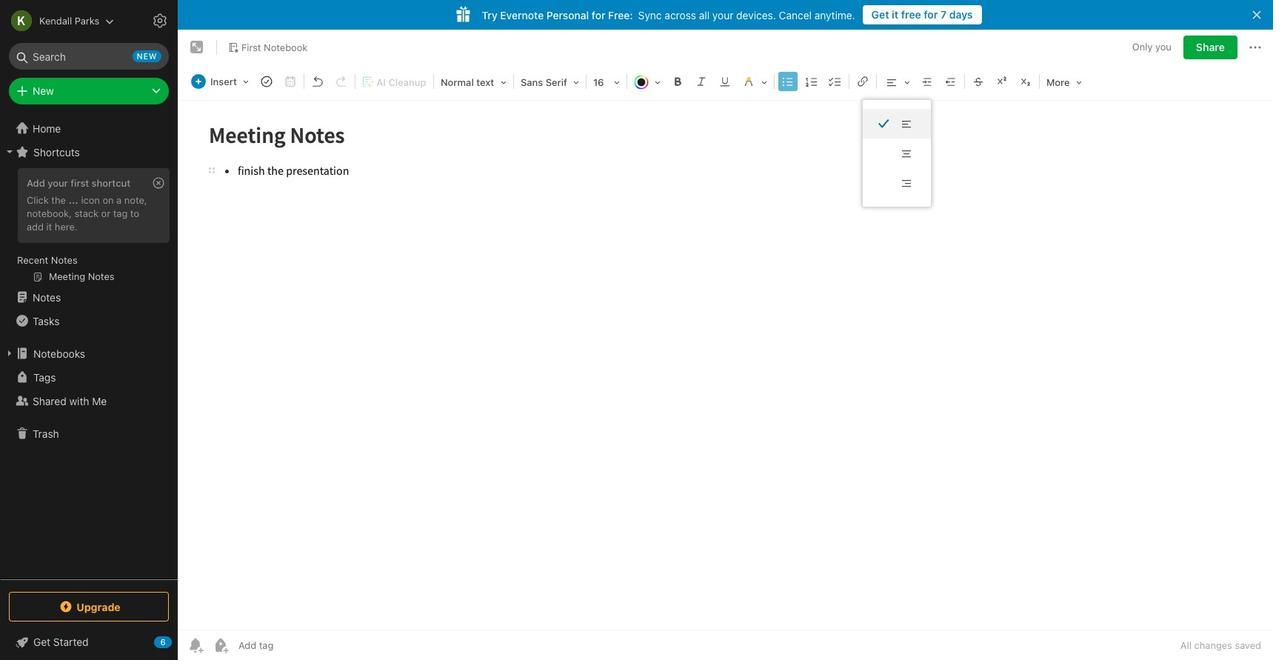 Task type: describe. For each thing, give the bounding box(es) containing it.
Highlight field
[[737, 71, 773, 93]]

first notebook
[[242, 41, 308, 53]]

expand note image
[[188, 39, 206, 56]]

only you
[[1133, 41, 1172, 53]]

only
[[1133, 41, 1153, 53]]

add tag image
[[212, 636, 230, 654]]

days
[[950, 8, 973, 21]]

new
[[137, 51, 157, 61]]

on
[[103, 194, 114, 206]]

the
[[51, 194, 66, 206]]

settings image
[[151, 12, 169, 30]]

more
[[1047, 76, 1070, 88]]

note window element
[[178, 30, 1274, 660]]

add a reminder image
[[187, 636, 204, 654]]

to
[[130, 207, 139, 219]]

kendall parks
[[39, 14, 99, 26]]

it inside icon on a note, notebook, stack or tag to add it here.
[[46, 221, 52, 233]]

icon
[[81, 194, 100, 206]]

dropdown list menu
[[863, 109, 931, 198]]

started
[[53, 636, 89, 648]]

all
[[699, 9, 710, 21]]

click to collapse image
[[172, 633, 183, 651]]

insert link image
[[853, 71, 874, 92]]

more actions image
[[1247, 39, 1265, 56]]

it inside button
[[892, 8, 899, 21]]

saved
[[1235, 639, 1262, 651]]

shared
[[33, 395, 66, 407]]

icon on a note, notebook, stack or tag to add it here.
[[27, 194, 147, 233]]

get started
[[33, 636, 89, 648]]

numbered list image
[[802, 71, 822, 92]]

tree containing home
[[0, 116, 178, 579]]

insert
[[210, 76, 237, 87]]

...
[[69, 194, 78, 206]]

normal
[[441, 76, 474, 88]]

try
[[482, 9, 498, 21]]

all changes saved
[[1181, 639, 1262, 651]]

trash
[[33, 427, 59, 440]]

tasks button
[[0, 309, 177, 333]]

italic image
[[691, 71, 712, 92]]

7
[[941, 8, 947, 21]]

new button
[[9, 78, 169, 104]]

evernote
[[500, 9, 544, 21]]

subscript image
[[1016, 71, 1037, 92]]

tasks
[[33, 315, 60, 327]]

cancel
[[779, 9, 812, 21]]

1 horizontal spatial your
[[713, 9, 734, 21]]

recent notes
[[17, 254, 78, 266]]

Heading level field
[[436, 71, 512, 93]]

shortcuts button
[[0, 140, 177, 164]]

for for 7
[[924, 8, 938, 21]]

across
[[665, 9, 696, 21]]

try evernote personal for free: sync across all your devices. cancel anytime.
[[482, 9, 856, 21]]

get for get started
[[33, 636, 50, 648]]

get it free for 7 days
[[872, 8, 973, 21]]

all
[[1181, 639, 1192, 651]]

with
[[69, 395, 89, 407]]

add
[[27, 221, 44, 233]]

click the ...
[[27, 194, 78, 206]]

Add tag field
[[237, 639, 348, 652]]

new
[[33, 84, 54, 97]]

trash link
[[0, 422, 177, 445]]

upgrade
[[77, 601, 121, 613]]

underline image
[[715, 71, 736, 92]]

sync
[[638, 9, 662, 21]]

indent image
[[917, 71, 938, 92]]

get for get it free for 7 days
[[872, 8, 890, 21]]

16
[[593, 76, 604, 88]]

anytime.
[[815, 9, 856, 21]]



Task type: locate. For each thing, give the bounding box(es) containing it.
first
[[242, 41, 261, 53]]

your up 'the'
[[48, 177, 68, 189]]

get inside the help and learning task checklist field
[[33, 636, 50, 648]]

1 for from the left
[[924, 8, 938, 21]]

me
[[92, 395, 107, 407]]

get left started
[[33, 636, 50, 648]]

upgrade button
[[9, 592, 169, 622]]

get
[[872, 8, 890, 21], [33, 636, 50, 648]]

tag
[[113, 207, 128, 219]]

group
[[0, 164, 177, 291]]

task image
[[256, 71, 277, 92]]

first notebook button
[[223, 37, 313, 58]]

your right all
[[713, 9, 734, 21]]

0 horizontal spatial your
[[48, 177, 68, 189]]

get inside the 'get it free for 7 days' button
[[872, 8, 890, 21]]

More field
[[1042, 71, 1087, 93]]

notes right recent
[[51, 254, 78, 266]]

undo image
[[307, 71, 328, 92]]

you
[[1156, 41, 1172, 53]]

Alignment field
[[879, 71, 916, 93]]

shortcut
[[92, 177, 131, 189]]

add your first shortcut
[[27, 177, 131, 189]]

bold image
[[668, 71, 688, 92]]

strikethrough image
[[968, 71, 989, 92]]

or
[[101, 207, 111, 219]]

bulleted list image
[[778, 71, 799, 92]]

6
[[160, 637, 166, 647]]

for left 7
[[924, 8, 938, 21]]

text
[[477, 76, 494, 88]]

notes inside group
[[51, 254, 78, 266]]

free:
[[608, 9, 633, 21]]

tags button
[[0, 365, 177, 389]]

add
[[27, 177, 45, 189]]

Font size field
[[588, 71, 625, 93]]

notebook
[[264, 41, 308, 53]]

shared with me
[[33, 395, 107, 407]]

1 horizontal spatial for
[[924, 8, 938, 21]]

recent
[[17, 254, 48, 266]]

Note Editor text field
[[178, 101, 1274, 630]]

free
[[902, 8, 922, 21]]

devices.
[[737, 9, 776, 21]]

Font color field
[[629, 71, 666, 93]]

expand notebooks image
[[4, 347, 16, 359]]

sans serif
[[521, 76, 567, 88]]

tags
[[33, 371, 56, 383]]

get it free for 7 days button
[[863, 5, 982, 24]]

shared with me link
[[0, 389, 177, 413]]

Font family field
[[516, 71, 585, 93]]

0 horizontal spatial it
[[46, 221, 52, 233]]

tree
[[0, 116, 178, 579]]

your
[[713, 9, 734, 21], [48, 177, 68, 189]]

1 vertical spatial your
[[48, 177, 68, 189]]

Insert field
[[187, 71, 254, 92]]

Search text field
[[19, 43, 159, 70]]

share
[[1197, 41, 1225, 53]]

stack
[[74, 207, 99, 219]]

1 horizontal spatial it
[[892, 8, 899, 21]]

shortcuts
[[33, 146, 80, 158]]

notes link
[[0, 285, 177, 309]]

2 for from the left
[[592, 9, 606, 21]]

here.
[[55, 221, 78, 233]]

1 horizontal spatial get
[[872, 8, 890, 21]]

first
[[71, 177, 89, 189]]

home
[[33, 122, 61, 134]]

notes up tasks
[[33, 291, 61, 303]]

1 vertical spatial notes
[[33, 291, 61, 303]]

checklist image
[[825, 71, 846, 92]]

menu item
[[863, 109, 931, 139]]

get left free
[[872, 8, 890, 21]]

notebooks link
[[0, 342, 177, 365]]

notebook,
[[27, 207, 72, 219]]

1 vertical spatial get
[[33, 636, 50, 648]]

it
[[892, 8, 899, 21], [46, 221, 52, 233]]

notes
[[51, 254, 78, 266], [33, 291, 61, 303]]

0 vertical spatial get
[[872, 8, 890, 21]]

0 vertical spatial your
[[713, 9, 734, 21]]

More actions field
[[1247, 36, 1265, 59]]

Account field
[[0, 6, 114, 36]]

Help and Learning task checklist field
[[0, 631, 178, 654]]

click
[[27, 194, 49, 206]]

for for free:
[[592, 9, 606, 21]]

changes
[[1195, 639, 1233, 651]]

notebooks
[[33, 347, 85, 360]]

group inside tree
[[0, 164, 177, 291]]

note,
[[124, 194, 147, 206]]

serif
[[546, 76, 567, 88]]

new search field
[[19, 43, 162, 70]]

share button
[[1184, 36, 1238, 59]]

it down notebook,
[[46, 221, 52, 233]]

group containing add your first shortcut
[[0, 164, 177, 291]]

home link
[[0, 116, 178, 140]]

0 horizontal spatial for
[[592, 9, 606, 21]]

it left free
[[892, 8, 899, 21]]

1 vertical spatial it
[[46, 221, 52, 233]]

kendall
[[39, 14, 72, 26]]

0 vertical spatial it
[[892, 8, 899, 21]]

a
[[116, 194, 122, 206]]

superscript image
[[992, 71, 1013, 92]]

for left the free: at the left of the page
[[592, 9, 606, 21]]

parks
[[75, 14, 99, 26]]

sans
[[521, 76, 543, 88]]

for inside button
[[924, 8, 938, 21]]

normal text
[[441, 76, 494, 88]]

personal
[[547, 9, 589, 21]]

outdent image
[[941, 71, 962, 92]]

0 vertical spatial notes
[[51, 254, 78, 266]]

0 horizontal spatial get
[[33, 636, 50, 648]]

for
[[924, 8, 938, 21], [592, 9, 606, 21]]



Task type: vqa. For each thing, say whether or not it's contained in the screenshot.
Upgrade 'link' at the bottom
no



